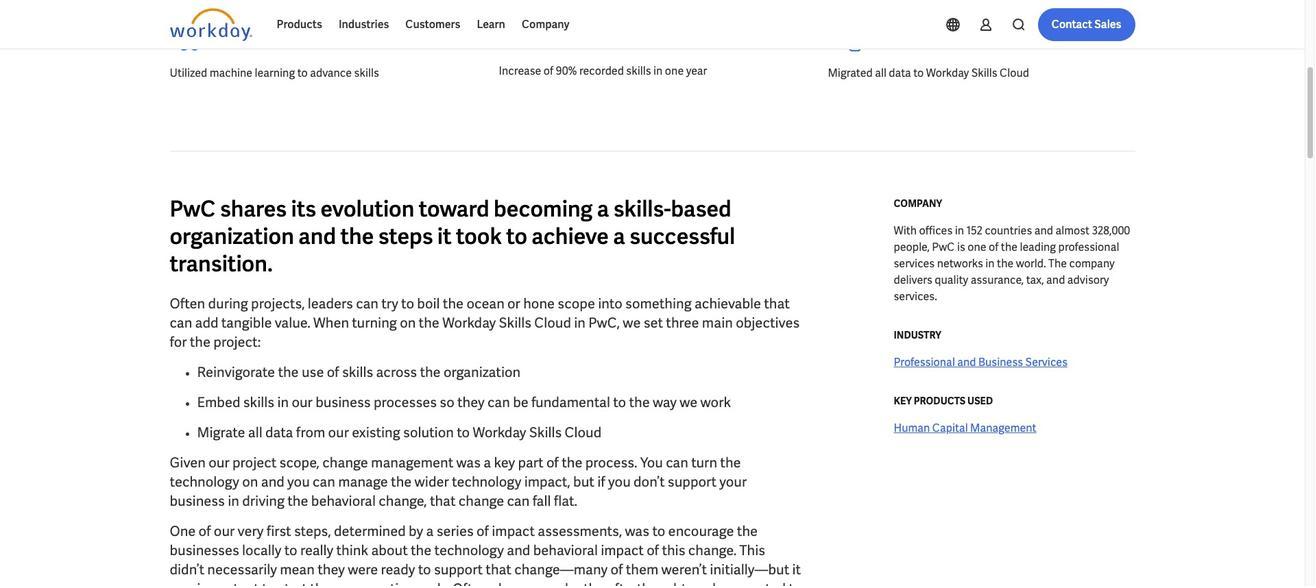 Task type: describe. For each thing, give the bounding box(es) containing it.
so
[[440, 394, 455, 412]]

the
[[1049, 257, 1067, 271]]

of right series on the bottom left
[[477, 523, 489, 541]]

assurance,
[[971, 273, 1024, 287]]

fall
[[533, 493, 551, 510]]

behavioral inside 'one of our very first steps, determined by a series of impact assessments, was to encourage the businesses locally to really think about the technology and behavioral impact of this change. this didn't necessarily mean they were ready to support that change—many of them weren't initially—but it was important to start the conversation early. often change can be the afterthought, and we wanted'
[[533, 542, 598, 560]]

2 you from the left
[[608, 473, 631, 491]]

all for migrate
[[248, 424, 263, 442]]

to up this
[[653, 523, 666, 541]]

toward
[[419, 195, 490, 224]]

change—many
[[515, 561, 608, 579]]

ready
[[381, 561, 415, 579]]

migrate all data from our existing solution to workday skills cloud
[[197, 424, 602, 442]]

very
[[238, 523, 264, 541]]

skills-
[[614, 195, 671, 224]]

to up mean
[[284, 542, 297, 560]]

industries button
[[331, 8, 397, 41]]

to down embed skills in our business processes so they can be fundamental to the way we work
[[457, 424, 470, 442]]

processes
[[374, 394, 437, 412]]

cloud inside often during projects, leaders can try to boil the ocean or hone scope into something achievable that can add tangible value. when turning on the workday skills cloud in pwc, we set three main objectives for the project:
[[535, 314, 571, 332]]

countries
[[985, 224, 1033, 238]]

our up from
[[292, 394, 313, 412]]

328,000
[[1092, 224, 1131, 238]]

1 vertical spatial change
[[459, 493, 504, 510]]

wider
[[415, 473, 449, 491]]

key
[[494, 454, 515, 472]]

capital
[[933, 421, 968, 436]]

pwc,
[[589, 314, 620, 332]]

you
[[641, 454, 663, 472]]

the down mean
[[310, 580, 331, 586]]

company
[[1070, 257, 1115, 271]]

often during projects, leaders can try to boil the ocean or hone scope into something achievable that can add tangible value. when turning on the workday skills cloud in pwc, we set three main objectives for the project:
[[170, 295, 800, 351]]

pwc shares its evolution toward becoming a skills-based organization and the steps it took to achieve a successful transition.
[[170, 195, 736, 278]]

hone
[[523, 295, 555, 313]]

0 vertical spatial workday
[[927, 66, 969, 80]]

0 horizontal spatial was
[[170, 580, 194, 586]]

0 vertical spatial skills
[[972, 66, 998, 80]]

ocean
[[467, 295, 505, 313]]

to left way
[[613, 394, 626, 412]]

key
[[894, 395, 912, 407]]

data for from
[[265, 424, 293, 442]]

main
[[702, 314, 733, 332]]

reinvigorate
[[197, 364, 275, 381]]

advance
[[310, 66, 352, 80]]

we inside often during projects, leaders can try to boil the ocean or hone scope into something achievable that can add tangible value. when turning on the workday skills cloud in pwc, we set three main objectives for the project:
[[623, 314, 641, 332]]

on inside given our project scope, change management was a key part of the process. you can turn the technology on and you can manage the wider technology impact, but if you don't support your business in driving the behavioral change, that change can fall flat.
[[242, 473, 258, 491]]

achievable
[[695, 295, 761, 313]]

the up 'change,'
[[391, 473, 412, 491]]

based
[[671, 195, 732, 224]]

into
[[598, 295, 623, 313]]

evolution
[[321, 195, 415, 224]]

industry
[[894, 329, 942, 342]]

increase of 90% recorded skills in one year
[[499, 64, 707, 78]]

leaders
[[308, 295, 353, 313]]

project:
[[214, 333, 261, 351]]

the right the boil
[[443, 295, 464, 313]]

early.
[[418, 580, 450, 586]]

leading
[[1020, 240, 1056, 254]]

customers button
[[397, 8, 469, 41]]

can left fall
[[507, 493, 530, 510]]

necessarily
[[207, 561, 277, 579]]

fundamental
[[532, 394, 610, 412]]

in up scope,
[[277, 394, 289, 412]]

use
[[302, 364, 324, 381]]

learn
[[477, 17, 506, 32]]

advisory
[[1068, 273, 1110, 287]]

across
[[376, 364, 417, 381]]

of left them
[[611, 561, 623, 579]]

of up businesses
[[199, 523, 211, 541]]

our inside given our project scope, change management was a key part of the process. you can turn the technology on and you can manage the wider technology impact, but if you don't support your business in driving the behavioral change, that change can fall flat.
[[209, 454, 230, 472]]

important
[[197, 580, 259, 586]]

the up the but
[[562, 454, 583, 472]]

the down by
[[411, 542, 432, 560]]

in inside often during projects, leaders can try to boil the ocean or hone scope into something achievable that can add tangible value. when turning on the workday skills cloud in pwc, we set three main objectives for the project:
[[574, 314, 586, 332]]

can down scope,
[[313, 473, 335, 491]]

the down countries at right
[[1001, 240, 1018, 254]]

to inside often during projects, leaders can try to boil the ocean or hone scope into something achievable that can add tangible value. when turning on the workday skills cloud in pwc, we set three main objectives for the project:
[[401, 295, 414, 313]]

skills down the "reinvigorate"
[[243, 394, 274, 412]]

start
[[278, 580, 307, 586]]

way
[[653, 394, 677, 412]]

from
[[296, 424, 325, 442]]

with
[[894, 224, 917, 238]]

of inside with offices in 152 countries and almost 328,000 people, pwc is one of the leading professional services networks in the world. the company delivers quality assurance, tax, and advisory services.
[[989, 240, 999, 254]]

to right migrated
[[914, 66, 924, 80]]

that inside often during projects, leaders can try to boil the ocean or hone scope into something achievable that can add tangible value. when turning on the workday skills cloud in pwc, we set three main objectives for the project:
[[764, 295, 790, 313]]

the right 'across'
[[420, 364, 441, 381]]

professional and business services
[[894, 355, 1068, 370]]

is
[[958, 240, 966, 254]]

152
[[967, 224, 983, 238]]

skills right recorded
[[626, 64, 651, 78]]

management
[[971, 421, 1037, 436]]

and down 'weren't'
[[693, 580, 716, 586]]

in inside given our project scope, change management was a key part of the process. you can turn the technology on and you can manage the wider technology impact, but if you don't support your business in driving the behavioral change, that change can fall flat.
[[228, 493, 239, 510]]

took
[[456, 222, 502, 251]]

value.
[[275, 314, 311, 332]]

by
[[409, 523, 423, 541]]

initially—but
[[710, 561, 790, 579]]

data for to
[[889, 66, 911, 80]]

with offices in 152 countries and almost 328,000 people, pwc is one of the leading professional services networks in the world. the company delivers quality assurance, tax, and advisory services.
[[894, 224, 1131, 304]]

learn button
[[469, 8, 514, 41]]

almost
[[1056, 224, 1090, 238]]

0 vertical spatial business
[[316, 394, 371, 412]]

workday inside often during projects, leaders can try to boil the ocean or hone scope into something achievable that can add tangible value. when turning on the workday skills cloud in pwc, we set three main objectives for the project:
[[443, 314, 496, 332]]

0 vertical spatial change
[[323, 454, 368, 472]]

often inside 'one of our very first steps, determined by a series of impact assessments, was to encourage the businesses locally to really think about the technology and behavioral impact of this change. this didn't necessarily mean they were ready to support that change—many of them weren't initially—but it was important to start the conversation early. often change can be the afterthought, and we wanted'
[[453, 580, 488, 586]]

given
[[170, 454, 206, 472]]

of inside given our project scope, change management was a key part of the process. you can turn the technology on and you can manage the wider technology impact, but if you don't support your business in driving the behavioral change, that change can fall flat.
[[547, 454, 559, 472]]

products button
[[269, 8, 331, 41]]

networks
[[937, 257, 984, 271]]

can right you
[[666, 454, 689, 472]]

scope
[[558, 295, 595, 313]]

0 vertical spatial impact
[[492, 523, 535, 541]]

to up early.
[[418, 561, 431, 579]]

conversation
[[334, 580, 415, 586]]

services
[[894, 257, 935, 271]]

something
[[626, 295, 692, 313]]

the inside pwc shares its evolution toward becoming a skills-based organization and the steps it took to achieve a successful transition.
[[341, 222, 374, 251]]

mean
[[280, 561, 315, 579]]

that inside given our project scope, change management was a key part of the process. you can turn the technology on and you can manage the wider technology impact, but if you don't support your business in driving the behavioral change, that change can fall flat.
[[430, 493, 456, 510]]

professional
[[894, 355, 955, 370]]

flat.
[[554, 493, 578, 510]]

of right increase
[[544, 64, 554, 78]]

embed skills in our business processes so they can be fundamental to the way we work
[[197, 394, 731, 412]]

it inside pwc shares its evolution toward becoming a skills-based organization and the steps it took to achieve a successful transition.
[[438, 222, 452, 251]]

add
[[195, 314, 219, 332]]

the down change—many
[[584, 580, 604, 586]]

human capital management
[[894, 421, 1037, 436]]

and up leading at the right top of the page
[[1035, 224, 1054, 238]]

skills left 'across'
[[342, 364, 373, 381]]

change inside 'one of our very first steps, determined by a series of impact assessments, was to encourage the businesses locally to really think about the technology and behavioral impact of this change. this didn't necessarily mean they were ready to support that change—many of them weren't initially—but it was important to start the conversation early. often change can be the afterthought, and we wanted'
[[491, 580, 537, 586]]

part
[[518, 454, 544, 472]]

don't
[[634, 473, 665, 491]]



Task type: locate. For each thing, give the bounding box(es) containing it.
0 vertical spatial often
[[170, 295, 205, 313]]

on down project at bottom
[[242, 473, 258, 491]]

work
[[701, 394, 731, 412]]

2 vertical spatial was
[[170, 580, 194, 586]]

2 vertical spatial workday
[[473, 424, 526, 442]]

support up early.
[[434, 561, 483, 579]]

steps,
[[294, 523, 331, 541]]

0 horizontal spatial impact
[[492, 523, 535, 541]]

0 horizontal spatial you
[[287, 473, 310, 491]]

1 horizontal spatial pwc
[[932, 240, 955, 254]]

for
[[170, 333, 187, 351]]

we inside 'one of our very first steps, determined by a series of impact assessments, was to encourage the businesses locally to really think about the technology and behavioral impact of this change. this didn't necessarily mean they were ready to support that change—many of them weren't initially—but it was important to start the conversation early. often change can be the afterthought, and we wanted'
[[719, 580, 737, 586]]

0 vertical spatial we
[[623, 314, 641, 332]]

one right is
[[968, 240, 987, 254]]

was inside given our project scope, change management was a key part of the process. you can turn the technology on and you can manage the wider technology impact, but if you don't support your business in driving the behavioral change, that change can fall flat.
[[456, 454, 481, 472]]

was left key
[[456, 454, 481, 472]]

were
[[348, 561, 378, 579]]

services
[[1026, 355, 1068, 370]]

change,
[[379, 493, 427, 510]]

1 you from the left
[[287, 473, 310, 491]]

our down migrate
[[209, 454, 230, 472]]

you down scope,
[[287, 473, 310, 491]]

one inside with offices in 152 countries and almost 328,000 people, pwc is one of the leading professional services networks in the world. the company delivers quality assurance, tax, and advisory services.
[[968, 240, 987, 254]]

a right by
[[426, 523, 434, 541]]

the down 'add'
[[190, 333, 211, 351]]

them
[[626, 561, 659, 579]]

and up leaders on the left bottom
[[299, 222, 336, 251]]

0 vertical spatial on
[[400, 314, 416, 332]]

0 horizontal spatial business
[[170, 493, 225, 510]]

90% left recorded
[[556, 64, 577, 78]]

1 horizontal spatial all
[[875, 66, 887, 80]]

2 horizontal spatial that
[[764, 295, 790, 313]]

1 vertical spatial all
[[248, 424, 263, 442]]

often up 'add'
[[170, 295, 205, 313]]

1 vertical spatial data
[[265, 424, 293, 442]]

can inside 'one of our very first steps, determined by a series of impact assessments, was to encourage the businesses locally to really think about the technology and behavioral impact of this change. this didn't necessarily mean they were ready to support that change—many of them weren't initially—but it was important to start the conversation early. often change can be the afterthought, and we wanted'
[[540, 580, 562, 586]]

we left set
[[623, 314, 641, 332]]

machine
[[210, 66, 253, 80]]

1 vertical spatial they
[[318, 561, 345, 579]]

skills
[[972, 66, 998, 80], [499, 314, 532, 332], [529, 424, 562, 442]]

of down countries at right
[[989, 240, 999, 254]]

one
[[665, 64, 684, 78], [968, 240, 987, 254]]

didn't
[[170, 561, 204, 579]]

process.
[[586, 454, 638, 472]]

and down the
[[1047, 273, 1066, 287]]

becoming
[[494, 195, 593, 224]]

0 vertical spatial cloud
[[1000, 66, 1030, 80]]

pwc inside with offices in 152 countries and almost 328,000 people, pwc is one of the leading professional services networks in the world. the company delivers quality assurance, tax, and advisory services.
[[932, 240, 955, 254]]

in left 152
[[955, 224, 964, 238]]

embed
[[197, 394, 240, 412]]

set
[[644, 314, 663, 332]]

0 horizontal spatial they
[[318, 561, 345, 579]]

1 horizontal spatial that
[[486, 561, 512, 579]]

technology down key
[[452, 473, 522, 491]]

1 horizontal spatial it
[[793, 561, 801, 579]]

behavioral down "manage"
[[311, 493, 376, 510]]

series
[[437, 523, 474, 541]]

of left this
[[647, 542, 659, 560]]

technology down given on the bottom
[[170, 473, 239, 491]]

a inside given our project scope, change management was a key part of the process. you can turn the technology on and you can manage the wider technology impact, but if you don't support your business in driving the behavioral change, that change can fall flat.
[[484, 454, 491, 472]]

migrated all data to workday skills cloud
[[828, 66, 1030, 80]]

business down reinvigorate the use of skills across the organization
[[316, 394, 371, 412]]

the up "this"
[[737, 523, 758, 541]]

support down turn
[[668, 473, 717, 491]]

all right migrated
[[875, 66, 887, 80]]

0 horizontal spatial one
[[665, 64, 684, 78]]

0 vertical spatial was
[[456, 454, 481, 472]]

a right 'achieve'
[[613, 222, 625, 251]]

data left from
[[265, 424, 293, 442]]

our right from
[[328, 424, 349, 442]]

1 vertical spatial 90%
[[556, 64, 577, 78]]

our inside 'one of our very first steps, determined by a series of impact assessments, was to encourage the businesses locally to really think about the technology and behavioral impact of this change. this didn't necessarily mean they were ready to support that change—many of them weren't initially—but it was important to start the conversation early. often change can be the afterthought, and we wanted'
[[214, 523, 235, 541]]

a
[[597, 195, 609, 224], [613, 222, 625, 251], [484, 454, 491, 472], [426, 523, 434, 541]]

driving
[[242, 493, 285, 510]]

0 horizontal spatial that
[[430, 493, 456, 510]]

pwc left is
[[932, 240, 955, 254]]

1 vertical spatial that
[[430, 493, 456, 510]]

1 vertical spatial impact
[[601, 542, 644, 560]]

all
[[875, 66, 887, 80], [248, 424, 263, 442]]

0 vertical spatial that
[[764, 295, 790, 313]]

be inside 'one of our very first steps, determined by a series of impact assessments, was to encourage the businesses locally to really think about the technology and behavioral impact of this change. this didn't necessarily mean they were ready to support that change—many of them weren't initially—but it was important to start the conversation early. often change can be the afterthought, and we wanted'
[[565, 580, 581, 586]]

1 horizontal spatial impact
[[601, 542, 644, 560]]

skills right advance
[[354, 66, 379, 80]]

0 horizontal spatial on
[[242, 473, 258, 491]]

in up assurance,
[[986, 257, 995, 271]]

that down wider
[[430, 493, 456, 510]]

can up for
[[170, 314, 192, 332]]

1 horizontal spatial business
[[316, 394, 371, 412]]

key products used
[[894, 395, 993, 407]]

they right "so"
[[458, 394, 485, 412]]

0 horizontal spatial be
[[513, 394, 529, 412]]

migrated
[[828, 66, 873, 80]]

2 horizontal spatial was
[[625, 523, 650, 541]]

the up your at right
[[720, 454, 741, 472]]

be down change—many
[[565, 580, 581, 586]]

the down the boil
[[419, 314, 440, 332]]

technology
[[170, 473, 239, 491], [452, 473, 522, 491], [435, 542, 504, 560]]

can
[[356, 295, 379, 313], [170, 314, 192, 332], [488, 394, 510, 412], [666, 454, 689, 472], [313, 473, 335, 491], [507, 493, 530, 510], [540, 580, 562, 586]]

projects,
[[251, 295, 305, 313]]

can down change—many
[[540, 580, 562, 586]]

data right migrated
[[889, 66, 911, 80]]

change down change—many
[[491, 580, 537, 586]]

if
[[598, 473, 606, 491]]

1 vertical spatial it
[[793, 561, 801, 579]]

three
[[666, 314, 699, 332]]

we down initially—but
[[719, 580, 737, 586]]

1 vertical spatial one
[[968, 240, 987, 254]]

behavioral
[[311, 493, 376, 510], [533, 542, 598, 560]]

you
[[287, 473, 310, 491], [608, 473, 631, 491]]

or
[[508, 295, 521, 313]]

one left the year
[[665, 64, 684, 78]]

often
[[170, 295, 205, 313], [453, 580, 488, 586]]

shares
[[220, 195, 287, 224]]

was down didn't
[[170, 580, 194, 586]]

1 vertical spatial workday
[[443, 314, 496, 332]]

1 horizontal spatial data
[[889, 66, 911, 80]]

it right initially—but
[[793, 561, 801, 579]]

2 vertical spatial we
[[719, 580, 737, 586]]

sales
[[1095, 17, 1122, 32]]

used
[[968, 395, 993, 407]]

1 vertical spatial skills
[[499, 314, 532, 332]]

to inside pwc shares its evolution toward becoming a skills-based organization and the steps it took to achieve a successful transition.
[[506, 222, 528, 251]]

1 vertical spatial pwc
[[932, 240, 955, 254]]

0 horizontal spatial behavioral
[[311, 493, 376, 510]]

1 horizontal spatial was
[[456, 454, 481, 472]]

and left business
[[958, 355, 977, 370]]

1 horizontal spatial one
[[968, 240, 987, 254]]

to right try
[[401, 295, 414, 313]]

business inside given our project scope, change management was a key part of the process. you can turn the technology on and you can manage the wider technology impact, but if you don't support your business in driving the behavioral change, that change can fall flat.
[[170, 493, 225, 510]]

company
[[522, 17, 570, 32]]

0 vertical spatial be
[[513, 394, 529, 412]]

impact down fall
[[492, 523, 535, 541]]

change up series on the bottom left
[[459, 493, 504, 510]]

management
[[371, 454, 454, 472]]

1 vertical spatial on
[[242, 473, 258, 491]]

recorded
[[580, 64, 624, 78]]

0 horizontal spatial pwc
[[170, 195, 216, 224]]

think
[[336, 542, 368, 560]]

0 vertical spatial all
[[875, 66, 887, 80]]

0 horizontal spatial support
[[434, 561, 483, 579]]

your
[[720, 473, 747, 491]]

one of our very first steps, determined by a series of impact assessments, was to encourage the businesses locally to really think about the technology and behavioral impact of this change. this didn't necessarily mean they were ready to support that change—many of them weren't initially—but it was important to start the conversation early. often change can be the afterthought, and we wanted
[[170, 523, 802, 586]]

was up them
[[625, 523, 650, 541]]

0 horizontal spatial we
[[623, 314, 641, 332]]

90% up increase
[[499, 14, 562, 56]]

achieve
[[532, 222, 609, 251]]

0 vertical spatial organization
[[170, 222, 294, 251]]

0 horizontal spatial organization
[[170, 222, 294, 251]]

really
[[300, 542, 334, 560]]

business
[[316, 394, 371, 412], [170, 493, 225, 510]]

1 horizontal spatial often
[[453, 580, 488, 586]]

1 horizontal spatial they
[[458, 394, 485, 412]]

during
[[208, 295, 248, 313]]

behavioral inside given our project scope, change management was a key part of the process. you can turn the technology on and you can manage the wider technology impact, but if you don't support your business in driving the behavioral change, that change can fall flat.
[[311, 493, 376, 510]]

0 horizontal spatial data
[[265, 424, 293, 442]]

0 vertical spatial data
[[889, 66, 911, 80]]

weren't
[[662, 561, 707, 579]]

1 horizontal spatial organization
[[444, 364, 521, 381]]

organization up during
[[170, 222, 294, 251]]

they down really at the bottom left of the page
[[318, 561, 345, 579]]

all up project at bottom
[[248, 424, 263, 442]]

support inside 'one of our very first steps, determined by a series of impact assessments, was to encourage the businesses locally to really think about the technology and behavioral impact of this change. this didn't necessarily mean they were ready to support that change—many of them weren't initially—but it was important to start the conversation early. often change can be the afterthought, and we wanted'
[[434, 561, 483, 579]]

1 vertical spatial we
[[680, 394, 698, 412]]

1 horizontal spatial you
[[608, 473, 631, 491]]

0 horizontal spatial all
[[248, 424, 263, 442]]

pwc left shares
[[170, 195, 216, 224]]

was
[[456, 454, 481, 472], [625, 523, 650, 541], [170, 580, 194, 586]]

and up driving
[[261, 473, 285, 491]]

can up turning
[[356, 295, 379, 313]]

1 vertical spatial organization
[[444, 364, 521, 381]]

contact
[[1052, 17, 1093, 32]]

1 vertical spatial business
[[170, 493, 225, 510]]

support inside given our project scope, change management was a key part of the process. you can turn the technology on and you can manage the wider technology impact, but if you don't support your business in driving the behavioral change, that change can fall flat.
[[668, 473, 717, 491]]

they inside 'one of our very first steps, determined by a series of impact assessments, was to encourage the businesses locally to really think about the technology and behavioral impact of this change. this didn't necessarily mean they were ready to support that change—many of them weren't initially—but it was important to start the conversation early. often change can be the afterthought, and we wanted'
[[318, 561, 345, 579]]

1 horizontal spatial we
[[680, 394, 698, 412]]

impact,
[[525, 473, 571, 491]]

of right use
[[327, 364, 339, 381]]

1 horizontal spatial behavioral
[[533, 542, 598, 560]]

products
[[914, 395, 966, 407]]

the left way
[[629, 394, 650, 412]]

can right "so"
[[488, 394, 510, 412]]

0 vertical spatial behavioral
[[311, 493, 376, 510]]

that inside 'one of our very first steps, determined by a series of impact assessments, was to encourage the businesses locally to really think about the technology and behavioral impact of this change. this didn't necessarily mean they were ready to support that change—many of them weren't initially—but it was important to start the conversation early. often change can be the afterthought, and we wanted'
[[486, 561, 512, 579]]

first
[[267, 523, 291, 541]]

2 vertical spatial skills
[[529, 424, 562, 442]]

increase
[[499, 64, 541, 78]]

0 vertical spatial pwc
[[170, 195, 216, 224]]

to left start
[[262, 580, 275, 586]]

1 horizontal spatial be
[[565, 580, 581, 586]]

2 vertical spatial that
[[486, 561, 512, 579]]

human capital management link
[[894, 420, 1037, 437]]

they
[[458, 394, 485, 412], [318, 561, 345, 579]]

its
[[291, 195, 316, 224]]

0 vertical spatial it
[[438, 222, 452, 251]]

pwc inside pwc shares its evolution toward becoming a skills-based organization and the steps it took to achieve a successful transition.
[[170, 195, 216, 224]]

go to the homepage image
[[170, 8, 252, 41]]

of
[[544, 64, 554, 78], [989, 240, 999, 254], [327, 364, 339, 381], [547, 454, 559, 472], [199, 523, 211, 541], [477, 523, 489, 541], [647, 542, 659, 560], [611, 561, 623, 579]]

professional and business services link
[[894, 355, 1068, 371]]

that left change—many
[[486, 561, 512, 579]]

to right learning
[[297, 66, 308, 80]]

support
[[668, 473, 717, 491], [434, 561, 483, 579]]

1 vertical spatial behavioral
[[533, 542, 598, 560]]

all for migrated
[[875, 66, 887, 80]]

be left fundamental
[[513, 394, 529, 412]]

customers
[[406, 17, 461, 32]]

impact up them
[[601, 542, 644, 560]]

in left driving
[[228, 493, 239, 510]]

the up "steps,"
[[288, 493, 308, 510]]

change.
[[689, 542, 737, 560]]

it left took
[[438, 222, 452, 251]]

a left key
[[484, 454, 491, 472]]

behavioral up change—many
[[533, 542, 598, 560]]

the up assurance,
[[997, 257, 1014, 271]]

1 vertical spatial often
[[453, 580, 488, 586]]

existing
[[352, 424, 400, 442]]

a inside 'one of our very first steps, determined by a series of impact assessments, was to encourage the businesses locally to really think about the technology and behavioral impact of this change. this didn't necessarily mean they were ready to support that change—many of them weren't initially—but it was important to start the conversation early. often change can be the afterthought, and we wanted'
[[426, 523, 434, 541]]

it inside 'one of our very first steps, determined by a series of impact assessments, was to encourage the businesses locally to really think about the technology and behavioral impact of this change. this didn't necessarily mean they were ready to support that change—many of them weren't initially—but it was important to start the conversation early. often change can be the afterthought, and we wanted'
[[793, 561, 801, 579]]

pwc
[[170, 195, 216, 224], [932, 240, 955, 254]]

in left the year
[[654, 64, 663, 78]]

in
[[654, 64, 663, 78], [955, 224, 964, 238], [986, 257, 995, 271], [574, 314, 586, 332], [277, 394, 289, 412], [228, 493, 239, 510]]

0 vertical spatial support
[[668, 473, 717, 491]]

it
[[438, 222, 452, 251], [793, 561, 801, 579]]

in down scope
[[574, 314, 586, 332]]

0 vertical spatial they
[[458, 394, 485, 412]]

1 vertical spatial was
[[625, 523, 650, 541]]

to right took
[[506, 222, 528, 251]]

0 vertical spatial 90%
[[499, 14, 562, 56]]

2 vertical spatial change
[[491, 580, 537, 586]]

the left use
[[278, 364, 299, 381]]

technology down series on the bottom left
[[435, 542, 504, 560]]

businesses
[[170, 542, 239, 560]]

2 vertical spatial cloud
[[565, 424, 602, 442]]

and inside given our project scope, change management was a key part of the process. you can turn the technology on and you can manage the wider technology impact, but if you don't support your business in driving the behavioral change, that change can fall flat.
[[261, 473, 285, 491]]

cloud
[[1000, 66, 1030, 80], [535, 314, 571, 332], [565, 424, 602, 442]]

skills inside often during projects, leaders can try to boil the ocean or hone scope into something achievable that can add tangible value. when turning on the workday skills cloud in pwc, we set three main objectives for the project:
[[499, 314, 532, 332]]

and inside pwc shares its evolution toward becoming a skills-based organization and the steps it took to achieve a successful transition.
[[299, 222, 336, 251]]

often inside often during projects, leaders can try to boil the ocean or hone scope into something achievable that can add tangible value. when turning on the workday skills cloud in pwc, we set three main objectives for the project:
[[170, 295, 205, 313]]

technology inside 'one of our very first steps, determined by a series of impact assessments, was to encourage the businesses locally to really think about the technology and behavioral impact of this change. this didn't necessarily mean they were ready to support that change—many of them weren't initially—but it was important to start the conversation early. often change can be the afterthought, and we wanted'
[[435, 542, 504, 560]]

to
[[297, 66, 308, 80], [914, 66, 924, 80], [506, 222, 528, 251], [401, 295, 414, 313], [613, 394, 626, 412], [457, 424, 470, 442], [653, 523, 666, 541], [284, 542, 297, 560], [418, 561, 431, 579], [262, 580, 275, 586]]

services.
[[894, 289, 938, 304]]

1 horizontal spatial support
[[668, 473, 717, 491]]

1 horizontal spatial on
[[400, 314, 416, 332]]

on inside often during projects, leaders can try to boil the ocean or hone scope into something achievable that can add tangible value. when turning on the workday skills cloud in pwc, we set three main objectives for the project:
[[400, 314, 416, 332]]

workday
[[927, 66, 969, 80], [443, 314, 496, 332], [473, 424, 526, 442]]

steps
[[378, 222, 433, 251]]

2 horizontal spatial we
[[719, 580, 737, 586]]

0 horizontal spatial it
[[438, 222, 452, 251]]

impact
[[492, 523, 535, 541], [601, 542, 644, 560]]

we right way
[[680, 394, 698, 412]]

1 vertical spatial cloud
[[535, 314, 571, 332]]

that up objectives
[[764, 295, 790, 313]]

that
[[764, 295, 790, 313], [430, 493, 456, 510], [486, 561, 512, 579]]

and up change—many
[[507, 542, 531, 560]]

a left skills-
[[597, 195, 609, 224]]

business
[[979, 355, 1024, 370]]

of up impact,
[[547, 454, 559, 472]]

1 vertical spatial be
[[565, 580, 581, 586]]

0 horizontal spatial often
[[170, 295, 205, 313]]

1 vertical spatial support
[[434, 561, 483, 579]]

organization inside pwc shares its evolution toward becoming a skills-based organization and the steps it took to achieve a successful transition.
[[170, 222, 294, 251]]

0 vertical spatial one
[[665, 64, 684, 78]]

learning
[[255, 66, 295, 80]]

often right early.
[[453, 580, 488, 586]]

solution
[[403, 424, 454, 442]]

encourage
[[669, 523, 734, 541]]

turn
[[692, 454, 718, 472]]



Task type: vqa. For each thing, say whether or not it's contained in the screenshot.
That inside the OFTEN DURING PROJECTS, LEADERS CAN TRY TO BOIL THE OCEAN OR HONE SCOPE INTO SOMETHING ACHIEVABLE THAT CAN ADD TANGIBLE VALUE. WHEN TURNING ON THE WORKDAY SKILLS CLOUD IN PWC, WE SET THREE MAIN OBJECTIVES FOR THE PROJECT:
yes



